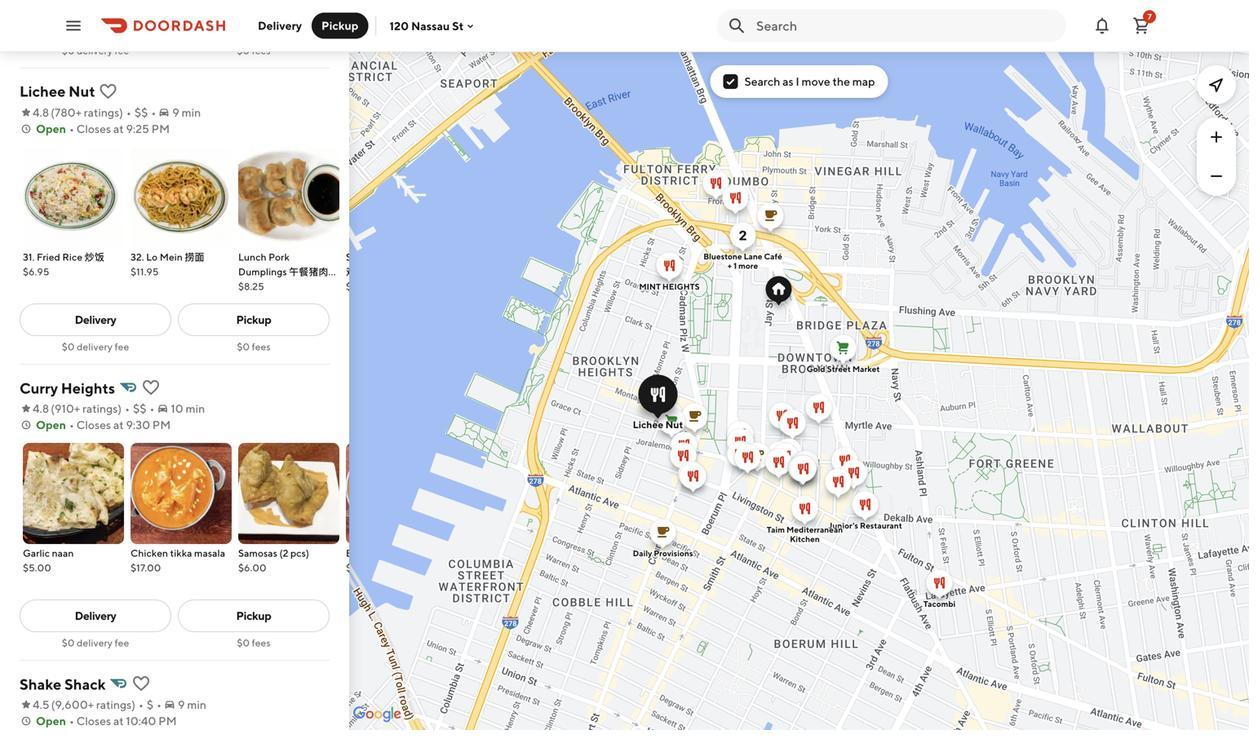 Task type: locate. For each thing, give the bounding box(es) containing it.
0 vertical spatial 9 min
[[172, 106, 201, 119]]

2 vertical spatial delivery
[[75, 609, 116, 623]]

0 vertical spatial ratings
[[84, 106, 119, 119]]

click to add this store to your saved list image up • $
[[132, 674, 151, 694]]

9 min
[[172, 106, 201, 119], [178, 698, 207, 712]]

pickup inside button
[[322, 19, 359, 32]]

lichee
[[20, 82, 66, 100], [633, 419, 664, 431], [633, 419, 664, 431]]

open
[[36, 122, 66, 135], [36, 418, 66, 432], [36, 715, 66, 728]]

delivery up shack
[[77, 637, 113, 649]]

1 at from the top
[[113, 122, 124, 135]]

1 vertical spatial )
[[118, 402, 122, 415]]

ratings
[[84, 106, 119, 119], [82, 402, 118, 415], [96, 698, 132, 712]]

fee up heights
[[115, 341, 129, 353]]

$0 fees for curry heights
[[237, 637, 271, 649]]

open down 910+
[[36, 418, 66, 432]]

$$ up 9:30
[[133, 402, 147, 415]]

open down 4.5
[[36, 715, 66, 728]]

1 vertical spatial pickup link
[[178, 600, 330, 633]]

at left 9:30
[[113, 418, 124, 432]]

closes for nut
[[76, 122, 111, 135]]

$0 down 子
[[237, 341, 250, 353]]

0 horizontal spatial $17.00
[[131, 562, 161, 574]]

32. lo mein 捞面 $11.95
[[131, 251, 204, 278]]

closes down ( 9,600+ ratings ) at the bottom of the page
[[76, 715, 111, 728]]

ratings up open • closes at 9:25 pm in the top left of the page
[[84, 106, 119, 119]]

shake shack
[[20, 676, 106, 693]]

garlic naan $5.00
[[23, 548, 74, 574]]

2 vertical spatial (
[[51, 698, 55, 712]]

delivery down 炒饭
[[75, 313, 116, 326]]

1 vertical spatial pm
[[152, 418, 171, 432]]

0 vertical spatial 9
[[172, 106, 179, 119]]

open menu image
[[64, 16, 83, 36]]

$$
[[135, 106, 148, 119], [133, 402, 147, 415]]

0 vertical spatial delivery
[[258, 19, 302, 32]]

delivery
[[77, 45, 113, 56], [77, 341, 113, 353], [77, 637, 113, 649]]

0 vertical spatial $0 fees
[[237, 45, 271, 56]]

pm right 9:30
[[152, 418, 171, 432]]

120 nassau st button
[[390, 19, 477, 32]]

pickup
[[322, 19, 359, 32], [236, 313, 271, 326], [236, 609, 271, 623]]

delivery
[[258, 19, 302, 32], [75, 313, 116, 326], [75, 609, 116, 623]]

0 vertical spatial average rating of 4.8 out of 5 element
[[20, 104, 49, 121]]

pickup link
[[178, 304, 330, 336], [178, 600, 330, 633]]

0 vertical spatial chicken
[[383, 251, 421, 263]]

$0 down delivery button
[[237, 45, 250, 56]]

delivery for curry heights
[[77, 637, 113, 649]]

• down click to add this store to your saved list image
[[150, 402, 155, 415]]

pickup link down $8.25
[[178, 304, 330, 336]]

( up open • closes at 9:25 pm in the top left of the page
[[51, 106, 55, 119]]

1 vertical spatial min
[[186, 402, 205, 415]]

2 ( from the top
[[51, 402, 55, 415]]

open down "780+"
[[36, 122, 66, 135]]

) left • $
[[132, 698, 135, 712]]

fee for heights
[[115, 637, 129, 649]]

delivery down open menu icon
[[77, 45, 113, 56]]

open • closes at 9:25 pm
[[36, 122, 170, 135]]

chicken
[[383, 251, 421, 263], [131, 548, 168, 559]]

taim
[[767, 525, 785, 535], [767, 525, 785, 535]]

) up open • closes at 9:25 pm in the top left of the page
[[119, 106, 123, 119]]

0 vertical spatial fees
[[252, 45, 271, 56]]

0 horizontal spatial click to add this store to your saved list image
[[98, 82, 118, 101]]

1 vertical spatial open
[[36, 418, 66, 432]]

1 closes from the top
[[76, 122, 111, 135]]

0 vertical spatial delivery link
[[20, 304, 171, 336]]

$$ up 9:25
[[135, 106, 148, 119]]

closes for heights
[[76, 418, 111, 432]]

pork
[[269, 251, 290, 263]]

1 delivery link from the top
[[20, 304, 171, 336]]

2 4.8 from the top
[[33, 402, 49, 415]]

map region
[[238, 0, 1250, 730]]

2 $17.00 from the left
[[346, 562, 377, 574]]

鸡丝
[[346, 266, 366, 278]]

2 vertical spatial pickup
[[236, 609, 271, 623]]

0 vertical spatial fee
[[115, 45, 129, 56]]

fee up ( 780+ ratings )
[[115, 45, 129, 56]]

powered by google image
[[353, 707, 402, 723]]

fried
[[37, 251, 60, 263]]

rice
[[62, 251, 83, 263]]

• $$
[[126, 106, 148, 119], [125, 402, 147, 415]]

( for lichee
[[51, 106, 55, 119]]

1 vertical spatial closes
[[76, 418, 111, 432]]

ratings up open • closes at 9:30 pm
[[82, 402, 118, 415]]

0 vertical spatial pickup
[[322, 19, 359, 32]]

(
[[51, 106, 55, 119], [51, 402, 55, 415], [51, 698, 55, 712]]

780+
[[55, 106, 82, 119]]

0 vertical spatial pm
[[151, 122, 170, 135]]

2 vertical spatial open
[[36, 715, 66, 728]]

more
[[739, 261, 758, 271], [739, 261, 758, 271]]

$$ for nut
[[135, 106, 148, 119]]

at left 10:40
[[113, 715, 124, 728]]

ratings for nut
[[84, 106, 119, 119]]

2 open from the top
[[36, 418, 66, 432]]

1 vertical spatial pickup
[[236, 313, 271, 326]]

2 vertical spatial min
[[187, 698, 207, 712]]

mint
[[639, 282, 661, 291], [639, 282, 661, 291]]

3 fee from the top
[[115, 637, 129, 649]]

• $$ up 9:25
[[126, 106, 148, 119]]

$0
[[62, 45, 75, 56], [237, 45, 250, 56], [62, 341, 75, 353], [237, 341, 250, 353], [62, 637, 75, 649], [237, 637, 250, 649]]

1 vertical spatial at
[[113, 418, 124, 432]]

0 vertical spatial at
[[113, 122, 124, 135]]

3 fees from the top
[[252, 637, 271, 649]]

mint heights
[[639, 282, 700, 291], [639, 282, 700, 291]]

gold street market
[[807, 364, 880, 374], [807, 364, 880, 374]]

pickup button
[[312, 13, 368, 39]]

10
[[171, 402, 183, 415]]

1 vertical spatial $0 delivery fee
[[62, 341, 129, 353]]

pm for curry heights
[[152, 418, 171, 432]]

$0 delivery fee up shack
[[62, 637, 129, 649]]

• $$ up 9:30
[[125, 402, 147, 415]]

$0 fees for lichee nut
[[237, 341, 271, 353]]

daily provisions
[[633, 549, 693, 558], [633, 549, 693, 558]]

at left 9:25
[[113, 122, 124, 135]]

2 $0 delivery fee from the top
[[62, 341, 129, 353]]

delivery link down 炒饭
[[20, 304, 171, 336]]

zoom out image
[[1207, 167, 1227, 186]]

1 open from the top
[[36, 122, 66, 135]]

$0 delivery fee down open menu icon
[[62, 45, 129, 56]]

$0 down $6.00
[[237, 637, 250, 649]]

at
[[113, 122, 124, 135], [113, 418, 124, 432], [113, 715, 124, 728]]

chicken inside chicken tikka masala $17.00
[[131, 548, 168, 559]]

chicken
[[377, 548, 412, 559]]

2 vertical spatial at
[[113, 715, 124, 728]]

1 horizontal spatial click to add this store to your saved list image
[[132, 674, 151, 694]]

2 pickup link from the top
[[178, 600, 330, 633]]

1 vertical spatial delivery
[[75, 313, 116, 326]]

chicken left 芝麻 on the top of page
[[383, 251, 421, 263]]

1 ( from the top
[[51, 106, 55, 119]]

1 vertical spatial $0 fees
[[237, 341, 271, 353]]

31. fried rice 炒饭 image
[[23, 147, 124, 248]]

) up open • closes at 9:30 pm
[[118, 402, 122, 415]]

( down the curry
[[51, 402, 55, 415]]

at for lichee nut
[[113, 122, 124, 135]]

• right $
[[157, 698, 162, 712]]

lunch pork dumplings 午餐猪肉饺 子
[[238, 251, 338, 292]]

2 vertical spatial )
[[132, 698, 135, 712]]

chicken left tikka
[[131, 548, 168, 559]]

2 fees from the top
[[252, 341, 271, 353]]

1 horizontal spatial $17.00
[[346, 562, 377, 574]]

search as i move the map
[[745, 75, 875, 88]]

+
[[728, 261, 732, 271], [728, 261, 732, 271]]

café
[[764, 252, 783, 261], [764, 252, 783, 261]]

Search as I move the map checkbox
[[724, 74, 738, 89]]

1 vertical spatial 9
[[178, 698, 185, 712]]

1 vertical spatial ratings
[[82, 402, 118, 415]]

$0 fees down $6.00
[[237, 637, 271, 649]]

2 vertical spatial $0 delivery fee
[[62, 637, 129, 649]]

samosas (2 pcs) image
[[238, 443, 340, 544]]

2 vertical spatial fee
[[115, 637, 129, 649]]

( right 4.5
[[51, 698, 55, 712]]

pickup for lichee nut
[[236, 313, 271, 326]]

butter
[[346, 548, 375, 559]]

closes down ( 780+ ratings )
[[76, 122, 111, 135]]

taim mediterranean kitchen
[[767, 525, 843, 544], [767, 525, 843, 544]]

bluestone
[[704, 252, 742, 261], [704, 252, 742, 261]]

3 open from the top
[[36, 715, 66, 728]]

pm right 9:25
[[151, 122, 170, 135]]

2 vertical spatial ratings
[[96, 698, 132, 712]]

fees
[[252, 45, 271, 56], [252, 341, 271, 353], [252, 637, 271, 649]]

0 vertical spatial min
[[182, 106, 201, 119]]

$5.00
[[23, 562, 51, 574]]

120 nassau st
[[390, 19, 464, 32]]

pickup for curry heights
[[236, 609, 271, 623]]

1
[[734, 261, 737, 271], [734, 261, 737, 271]]

$0 delivery fee up heights
[[62, 341, 129, 353]]

1 horizontal spatial chicken
[[383, 251, 421, 263]]

open for lichee
[[36, 122, 66, 135]]

0 vertical spatial 4.8
[[33, 106, 49, 119]]

1 vertical spatial chicken
[[131, 548, 168, 559]]

( 910+ ratings )
[[51, 402, 122, 415]]

junior's restaurant
[[829, 521, 903, 531], [829, 521, 903, 531]]

4.8
[[33, 106, 49, 119], [33, 402, 49, 415]]

delivery up shack
[[75, 609, 116, 623]]

1 4.8 from the top
[[33, 106, 49, 119]]

0 vertical spatial closes
[[76, 122, 111, 135]]

ratings up open • closes at 10:40 pm
[[96, 698, 132, 712]]

1 vertical spatial 9 min
[[178, 698, 207, 712]]

• $
[[139, 698, 154, 712]]

)
[[119, 106, 123, 119], [118, 402, 122, 415], [132, 698, 135, 712]]

1 average rating of 4.8 out of 5 element from the top
[[20, 104, 49, 121]]

fees down $8.25
[[252, 341, 271, 353]]

delivery left "pickup" button
[[258, 19, 302, 32]]

2 vertical spatial delivery
[[77, 637, 113, 649]]

lane
[[744, 252, 763, 261], [744, 252, 763, 261]]

$0 fees down delivery button
[[237, 45, 271, 56]]

1 vertical spatial fees
[[252, 341, 271, 353]]

9 min for lichee nut
[[172, 106, 201, 119]]

kitchen
[[790, 535, 820, 544], [790, 535, 820, 544]]

0 vertical spatial $0 delivery fee
[[62, 45, 129, 56]]

chicken tikka masala $17.00
[[131, 548, 225, 574]]

at for shake shack
[[113, 715, 124, 728]]

1 vertical spatial delivery link
[[20, 600, 171, 633]]

delivery up heights
[[77, 341, 113, 353]]

1 $0 delivery fee from the top
[[62, 45, 129, 56]]

min
[[182, 106, 201, 119], [186, 402, 205, 415], [187, 698, 207, 712]]

click to add this store to your saved list image
[[98, 82, 118, 101], [132, 674, 151, 694]]

min for curry heights
[[186, 402, 205, 415]]

delivery link for curry heights
[[20, 600, 171, 633]]

3 at from the top
[[113, 715, 124, 728]]

4.8 left "780+"
[[33, 106, 49, 119]]

average rating of 4.8 out of 5 element down the curry
[[20, 401, 49, 417]]

0 horizontal spatial chicken
[[131, 548, 168, 559]]

fee up ( 9,600+ ratings ) at the bottom of the page
[[115, 637, 129, 649]]

1 vertical spatial 4.8
[[33, 402, 49, 415]]

1 vertical spatial • $$
[[125, 402, 147, 415]]

2 vertical spatial pm
[[158, 715, 177, 728]]

at for curry heights
[[113, 418, 124, 432]]

0 vertical spatial open
[[36, 122, 66, 135]]

gold
[[807, 364, 826, 374], [807, 364, 826, 374]]

2 delivery from the top
[[77, 341, 113, 353]]

31.
[[23, 251, 35, 263]]

delivery button
[[248, 13, 312, 39]]

0 vertical spatial • $$
[[126, 106, 148, 119]]

market
[[853, 364, 880, 374], [853, 364, 880, 374]]

2 vertical spatial closes
[[76, 715, 111, 728]]

sesame chicken 芝麻 鸡丝 $17.50
[[346, 251, 442, 292]]

0 vertical spatial click to add this store to your saved list image
[[98, 82, 118, 101]]

delivery link up shack
[[20, 600, 171, 633]]

pm
[[151, 122, 170, 135], [152, 418, 171, 432], [158, 715, 177, 728]]

0 vertical spatial )
[[119, 106, 123, 119]]

2 at from the top
[[113, 418, 124, 432]]

1 vertical spatial (
[[51, 402, 55, 415]]

closes down ( 910+ ratings )
[[76, 418, 111, 432]]

0 vertical spatial $$
[[135, 106, 148, 119]]

garlic
[[23, 548, 50, 559]]

9
[[172, 106, 179, 119], [178, 698, 185, 712]]

7 button
[[1126, 9, 1158, 42]]

0 vertical spatial delivery
[[77, 45, 113, 56]]

pickup link down $6.00
[[178, 600, 330, 633]]

捞面
[[185, 251, 204, 263]]

4.8 for curry
[[33, 402, 49, 415]]

$17.00 inside butter chicken $17.00
[[346, 562, 377, 574]]

2 vertical spatial fees
[[252, 637, 271, 649]]

3 $0 fees from the top
[[237, 637, 271, 649]]

1 vertical spatial fee
[[115, 341, 129, 353]]

heights
[[663, 282, 700, 291], [663, 282, 700, 291]]

910+
[[55, 402, 80, 415]]

3 closes from the top
[[76, 715, 111, 728]]

delivery inside button
[[258, 19, 302, 32]]

) for shake shack
[[132, 698, 135, 712]]

2 closes from the top
[[76, 418, 111, 432]]

pickup down $8.25
[[236, 313, 271, 326]]

$0 fees down $8.25
[[237, 341, 271, 353]]

3 ( from the top
[[51, 698, 55, 712]]

4.8 down the curry
[[33, 402, 49, 415]]

click to add this store to your saved list image up ( 780+ ratings )
[[98, 82, 118, 101]]

pm right 10:40
[[158, 715, 177, 728]]

average rating of 4.8 out of 5 element left "780+"
[[20, 104, 49, 121]]

3 delivery from the top
[[77, 637, 113, 649]]

bluestone lane café + 1 more
[[704, 252, 783, 271], [704, 252, 783, 271]]

fees for lichee nut
[[252, 341, 271, 353]]

click to add this store to your saved list image for shake shack
[[132, 674, 151, 694]]

1 vertical spatial click to add this store to your saved list image
[[132, 674, 151, 694]]

芝麻
[[423, 251, 442, 263]]

average rating of 4.8 out of 5 element
[[20, 104, 49, 121], [20, 401, 49, 417]]

1 vertical spatial $$
[[133, 402, 147, 415]]

0 vertical spatial pickup link
[[178, 304, 330, 336]]

fees down delivery button
[[252, 45, 271, 56]]

1 $17.00 from the left
[[131, 562, 161, 574]]

pickup left 120
[[322, 19, 359, 32]]

• $$ for curry heights
[[125, 402, 147, 415]]

1 pickup link from the top
[[178, 304, 330, 336]]

3 $0 delivery fee from the top
[[62, 637, 129, 649]]

2 $0 fees from the top
[[237, 341, 271, 353]]

2 vertical spatial $0 fees
[[237, 637, 271, 649]]

pm for shake shack
[[158, 715, 177, 728]]

1 vertical spatial average rating of 4.8 out of 5 element
[[20, 401, 49, 417]]

2 fee from the top
[[115, 341, 129, 353]]

tikka
[[170, 548, 192, 559]]

tacombi
[[924, 599, 956, 609], [924, 599, 956, 609]]

0 vertical spatial (
[[51, 106, 55, 119]]

1 vertical spatial delivery
[[77, 341, 113, 353]]

2 average rating of 4.8 out of 5 element from the top
[[20, 401, 49, 417]]

pickup down $6.00
[[236, 609, 271, 623]]

• $$ for lichee nut
[[126, 106, 148, 119]]

delivery link
[[20, 304, 171, 336], [20, 600, 171, 633]]

notification bell image
[[1093, 16, 1112, 36]]

$0 delivery fee for curry heights
[[62, 637, 129, 649]]

fees down $6.00
[[252, 637, 271, 649]]

2 delivery link from the top
[[20, 600, 171, 633]]

naan
[[52, 548, 74, 559]]

9 for shack
[[178, 698, 185, 712]]



Task type: vqa. For each thing, say whether or not it's contained in the screenshot.
middle 'Pickup'
yes



Task type: describe. For each thing, give the bounding box(es) containing it.
shack
[[64, 676, 106, 693]]

子
[[238, 281, 248, 292]]

ratings for heights
[[82, 402, 118, 415]]

curry
[[20, 380, 58, 397]]

10:40
[[126, 715, 156, 728]]

$$ for heights
[[133, 402, 147, 415]]

click to add this store to your saved list image
[[141, 378, 161, 397]]

( 9,600+ ratings )
[[51, 698, 135, 712]]

7
[[1148, 12, 1152, 21]]

9 min for shake shack
[[178, 698, 207, 712]]

i
[[796, 75, 800, 88]]

31. fried rice 炒饭 $6.95
[[23, 251, 104, 278]]

samosas
[[238, 548, 278, 559]]

chicken tikka masala image
[[131, 443, 232, 544]]

move
[[802, 75, 831, 88]]

as
[[783, 75, 794, 88]]

1 delivery from the top
[[77, 45, 113, 56]]

fees for curry heights
[[252, 637, 271, 649]]

min for shake shack
[[187, 698, 207, 712]]

$6.95
[[23, 266, 49, 278]]

32.
[[131, 251, 144, 263]]

delivery for curry heights
[[75, 609, 116, 623]]

1 $0 fees from the top
[[237, 45, 271, 56]]

$8.25
[[238, 281, 264, 292]]

nassau
[[411, 19, 450, 32]]

9 for nut
[[172, 106, 179, 119]]

delivery link for lichee nut
[[20, 304, 171, 336]]

$0 delivery fee for lichee nut
[[62, 341, 129, 353]]

zoom in image
[[1207, 127, 1227, 147]]

closes for shack
[[76, 715, 111, 728]]

32. lo mein 捞面 image
[[131, 147, 232, 248]]

click to add this store to your saved list image for lichee nut
[[98, 82, 118, 101]]

pcs)
[[291, 548, 309, 559]]

lunch pork dumplings 午餐猪肉饺子 image
[[238, 147, 340, 248]]

) for curry heights
[[118, 402, 122, 415]]

1 fees from the top
[[252, 45, 271, 56]]

pickup link for lichee nut
[[178, 304, 330, 336]]

chicken inside "sesame chicken 芝麻 鸡丝 $17.50"
[[383, 251, 421, 263]]

9:30
[[126, 418, 150, 432]]

( for curry
[[51, 402, 55, 415]]

炒饭
[[85, 251, 104, 263]]

$
[[147, 698, 154, 712]]

1 fee from the top
[[115, 45, 129, 56]]

• up open • closes at 9:25 pm in the top left of the page
[[151, 106, 156, 119]]

9:25
[[126, 122, 149, 135]]

sesame
[[346, 251, 381, 263]]

• down 910+
[[69, 418, 74, 432]]

st
[[452, 19, 464, 32]]

$0 down open menu icon
[[62, 45, 75, 56]]

mein
[[160, 251, 183, 263]]

( 780+ ratings )
[[51, 106, 123, 119]]

open • closes at 10:40 pm
[[36, 715, 177, 728]]

• left $
[[139, 698, 144, 712]]

open • closes at 9:30 pm
[[36, 418, 171, 432]]

lo
[[146, 251, 158, 263]]

9,600+
[[55, 698, 94, 712]]

pickup link for curry heights
[[178, 600, 330, 633]]

( for shake
[[51, 698, 55, 712]]

Store search: begin typing to search for stores available on DoorDash text field
[[757, 17, 1057, 35]]

recenter the map image
[[1207, 75, 1227, 95]]

• up 9:25
[[126, 106, 131, 119]]

masala
[[194, 548, 225, 559]]

pm for lichee nut
[[151, 122, 170, 135]]

$17.50
[[346, 281, 376, 292]]

lunch
[[238, 251, 267, 263]]

$6.00
[[238, 562, 267, 574]]

heights
[[61, 380, 115, 397]]

the
[[833, 75, 850, 88]]

search
[[745, 75, 781, 88]]

curry heights
[[20, 380, 115, 397]]

ratings for shack
[[96, 698, 132, 712]]

$17.00 inside chicken tikka masala $17.00
[[131, 562, 161, 574]]

min for lichee nut
[[182, 106, 201, 119]]

) for lichee nut
[[119, 106, 123, 119]]

120
[[390, 19, 409, 32]]

• down 9,600+ in the left bottom of the page
[[69, 715, 74, 728]]

4.5
[[33, 698, 49, 712]]

samosas (2 pcs) $6.00
[[238, 548, 309, 574]]

shake
[[20, 676, 61, 693]]

open for shake
[[36, 715, 66, 728]]

• up 9:30
[[125, 402, 130, 415]]

open for curry
[[36, 418, 66, 432]]

1 items, open order cart image
[[1132, 16, 1152, 36]]

4.8 for lichee
[[33, 106, 49, 119]]

delivery for lichee nut
[[75, 313, 116, 326]]

10 min
[[171, 402, 205, 415]]

• down "780+"
[[69, 122, 74, 135]]

dumplings
[[238, 266, 287, 278]]

$0 up curry heights
[[62, 341, 75, 353]]

(2
[[280, 548, 289, 559]]

$0 up shake shack on the bottom left of page
[[62, 637, 75, 649]]

butter chicken $17.00
[[346, 548, 412, 574]]

garlic naan image
[[23, 443, 124, 544]]

map
[[853, 75, 875, 88]]

$11.95
[[131, 266, 159, 278]]

average rating of 4.5 out of 5 element
[[20, 697, 49, 713]]

fee for nut
[[115, 341, 129, 353]]

average rating of 4.8 out of 5 element for curry heights
[[20, 401, 49, 417]]

delivery for lichee nut
[[77, 341, 113, 353]]

午餐猪肉饺
[[289, 266, 338, 278]]

average rating of 4.8 out of 5 element for lichee nut
[[20, 104, 49, 121]]



